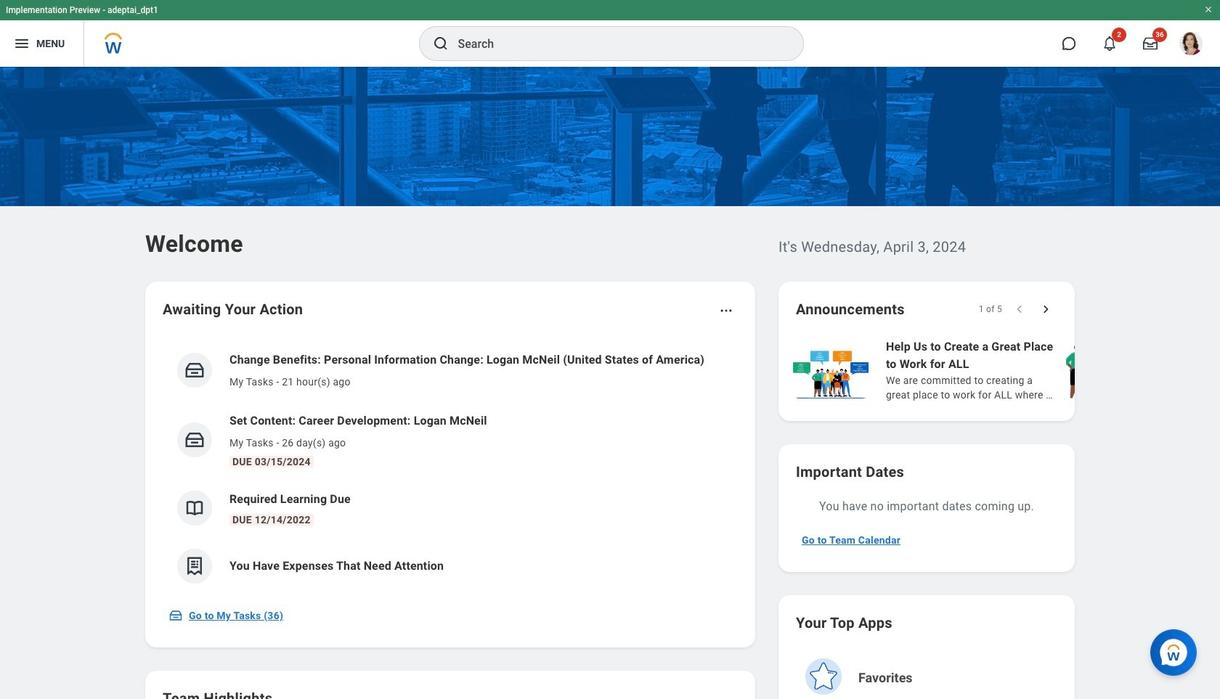 Task type: vqa. For each thing, say whether or not it's contained in the screenshot.
Meals inside are to be listed separately and should include a business purpose. Meals shared with other travelers re quire attendees be listed in the
no



Task type: locate. For each thing, give the bounding box(es) containing it.
0 vertical spatial inbox image
[[184, 360, 206, 381]]

banner
[[0, 0, 1221, 67]]

book open image
[[184, 498, 206, 519]]

main content
[[0, 67, 1221, 700]]

0 horizontal spatial list
[[163, 340, 738, 596]]

close environment banner image
[[1205, 5, 1213, 14]]

chevron left small image
[[1013, 302, 1027, 317]]

inbox large image
[[1144, 36, 1158, 51]]

list
[[790, 337, 1221, 404], [163, 340, 738, 596]]

inbox image
[[184, 360, 206, 381], [184, 429, 206, 451]]

status
[[979, 304, 1003, 315]]

profile logan mcneil image
[[1180, 32, 1203, 58]]

dashboard expenses image
[[184, 556, 206, 578]]

1 inbox image from the top
[[184, 360, 206, 381]]

notifications large image
[[1103, 36, 1117, 51]]

1 vertical spatial inbox image
[[184, 429, 206, 451]]



Task type: describe. For each thing, give the bounding box(es) containing it.
justify image
[[13, 35, 31, 52]]

1 horizontal spatial list
[[790, 337, 1221, 404]]

2 inbox image from the top
[[184, 429, 206, 451]]

related actions image
[[719, 304, 734, 318]]

search image
[[432, 35, 449, 52]]

Search Workday  search field
[[458, 28, 773, 60]]

chevron right small image
[[1039, 302, 1053, 317]]

inbox image
[[169, 609, 183, 623]]



